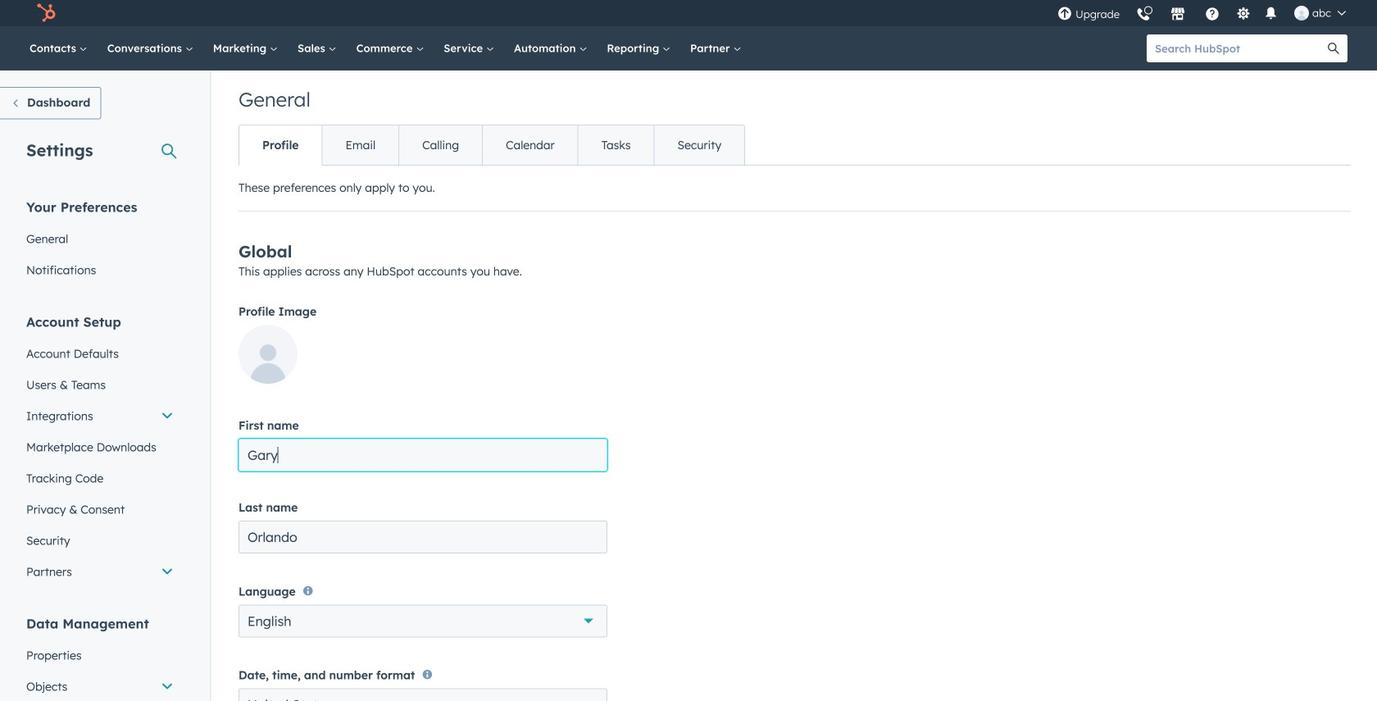 Task type: locate. For each thing, give the bounding box(es) containing it.
data management element
[[16, 615, 184, 701]]

None text field
[[239, 521, 608, 553]]

navigation
[[239, 125, 745, 166]]

None text field
[[239, 439, 608, 471]]

Search HubSpot search field
[[1147, 34, 1320, 62]]

menu
[[1050, 0, 1358, 26]]

marketplaces image
[[1171, 7, 1186, 22]]



Task type: vqa. For each thing, say whether or not it's contained in the screenshot.
Gary Orlando icon on the right top of page
yes



Task type: describe. For each thing, give the bounding box(es) containing it.
your preferences element
[[16, 198, 184, 286]]

account setup element
[[16, 313, 184, 587]]

gary orlando image
[[1295, 6, 1310, 20]]



